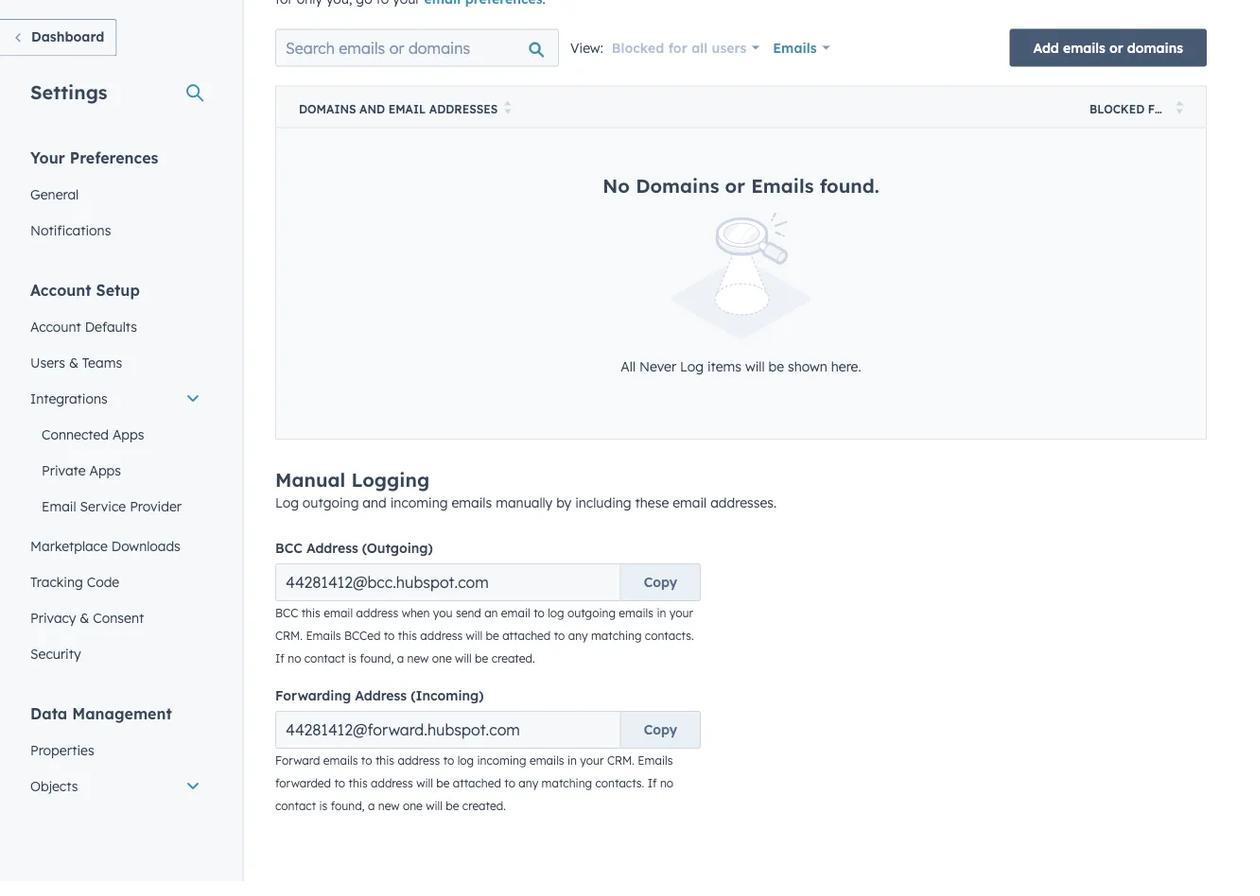 Task type: locate. For each thing, give the bounding box(es) containing it.
blocked for button
[[1067, 86, 1206, 128]]

users
[[712, 39, 747, 56]]

0 vertical spatial crm.
[[275, 629, 303, 643]]

0 vertical spatial contacts.
[[645, 629, 694, 643]]

and down logging
[[363, 494, 387, 511]]

shown
[[788, 358, 827, 374]]

1 vertical spatial attached
[[453, 776, 501, 791]]

1 horizontal spatial log
[[548, 606, 564, 620]]

defaults
[[85, 318, 137, 335]]

in inside bcc this email address when you send an email to log outgoing emails in your crm. emails bcced to this address will be attached to any matching contacts. if no contact is found, a new one will be created.
[[657, 606, 666, 620]]

1 horizontal spatial or
[[1109, 39, 1123, 56]]

any inside forward emails to this address to log incoming emails in your crm. emails forwarded to this address will be attached to any matching contacts. if no contact is found, a new one will be created.
[[519, 776, 538, 791]]

emails inside "button"
[[1063, 39, 1105, 56]]

blocked inside 'popup button'
[[612, 39, 664, 56]]

created. down the an
[[491, 651, 535, 666]]

1 vertical spatial incoming
[[477, 754, 526, 768]]

(outgoing)
[[362, 540, 433, 556]]

2 copy button from the top
[[621, 711, 701, 749]]

0 vertical spatial attached
[[502, 629, 551, 643]]

0 vertical spatial in
[[657, 606, 666, 620]]

no inside bcc this email address when you send an email to log outgoing emails in your crm. emails bcced to this address will be attached to any matching contacts. if no contact is found, a new one will be created.
[[288, 651, 301, 666]]

0 horizontal spatial if
[[275, 651, 285, 666]]

data management
[[30, 704, 172, 723]]

outgoing
[[303, 494, 359, 511], [567, 606, 616, 620]]

0 horizontal spatial press to sort. element
[[504, 101, 511, 117]]

1 vertical spatial any
[[519, 776, 538, 791]]

1 horizontal spatial blocked
[[1089, 102, 1145, 116]]

1 vertical spatial or
[[725, 173, 745, 197]]

log down manual at the bottom left of page
[[275, 494, 299, 511]]

email up bcced
[[324, 606, 353, 620]]

0 vertical spatial and
[[359, 102, 385, 116]]

blocked for all users button
[[611, 29, 761, 67]]

all never log items will be shown here.
[[621, 358, 861, 374]]

objects button
[[19, 768, 212, 804]]

for left all
[[668, 39, 687, 56]]

1 vertical spatial &
[[80, 610, 89, 626]]

2 copy from the top
[[644, 721, 677, 738]]

email
[[673, 494, 707, 511], [324, 606, 353, 620], [501, 606, 530, 620]]

no
[[603, 173, 630, 197]]

dashboard link
[[0, 19, 117, 56]]

or inside "button"
[[1109, 39, 1123, 56]]

& for users
[[69, 354, 78, 371]]

incoming down forwarding address (incoming) text field
[[477, 754, 526, 768]]

or for emails
[[1109, 39, 1123, 56]]

created. down forwarding address (incoming) text field
[[462, 799, 506, 813]]

blocked
[[612, 39, 664, 56], [1089, 102, 1145, 116]]

dashboard
[[31, 28, 104, 45]]

contacts.
[[645, 629, 694, 643], [595, 776, 644, 791]]

bcc up forwarding
[[275, 606, 298, 620]]

email left addresses
[[388, 102, 426, 116]]

if
[[275, 651, 285, 666], [648, 776, 657, 791]]

address left (outgoing)
[[306, 540, 358, 556]]

any
[[568, 629, 588, 643], [519, 776, 538, 791]]

0 vertical spatial one
[[432, 651, 452, 666]]

1 horizontal spatial no
[[660, 776, 673, 791]]

log inside "manual logging log outgoing and incoming emails manually by including these email addresses."
[[275, 494, 299, 511]]

1 vertical spatial your
[[580, 754, 604, 768]]

contacts. inside forward emails to this address to log incoming emails in your crm. emails forwarded to this address will be attached to any matching contacts. if no contact is found, a new one will be created.
[[595, 776, 644, 791]]

one up (incoming)
[[432, 651, 452, 666]]

1 vertical spatial is
[[319, 799, 328, 813]]

0 vertical spatial bcc
[[275, 540, 302, 556]]

integrations button
[[19, 381, 212, 417]]

press to sort. element inside domains and email addresses button
[[504, 101, 511, 117]]

domains inside button
[[299, 102, 356, 116]]

1 horizontal spatial your
[[669, 606, 693, 620]]

emails
[[1063, 39, 1105, 56], [452, 494, 492, 511], [619, 606, 654, 620], [323, 754, 358, 768], [530, 754, 564, 768]]

incoming down logging
[[390, 494, 448, 511]]

0 vertical spatial incoming
[[390, 494, 448, 511]]

to
[[534, 606, 545, 620], [384, 629, 395, 643], [554, 629, 565, 643], [361, 754, 372, 768], [443, 754, 454, 768], [334, 776, 345, 791], [504, 776, 515, 791]]

press to sort. element right addresses
[[504, 101, 511, 117]]

press to sort. element inside blocked for button
[[1176, 101, 1183, 117]]

1 press to sort. element from the left
[[504, 101, 511, 117]]

& right privacy in the left bottom of the page
[[80, 610, 89, 626]]

blocked for blocked for all users
[[612, 39, 664, 56]]

0 horizontal spatial no
[[288, 651, 301, 666]]

copy button for (incoming)
[[621, 711, 701, 749]]

blocked down add emails or domains "button"
[[1089, 102, 1145, 116]]

found, inside bcc this email address when you send an email to log outgoing emails in your crm. emails bcced to this address will be attached to any matching contacts. if no contact is found, a new one will be created.
[[360, 651, 394, 666]]

account for account defaults
[[30, 318, 81, 335]]

1 vertical spatial for
[[1148, 102, 1172, 116]]

in
[[657, 606, 666, 620], [567, 754, 577, 768]]

account
[[30, 280, 91, 299], [30, 318, 81, 335]]

1 horizontal spatial if
[[648, 776, 657, 791]]

contact inside bcc this email address when you send an email to log outgoing emails in your crm. emails bcced to this address will be attached to any matching contacts. if no contact is found, a new one will be created.
[[304, 651, 345, 666]]

address down bcced
[[355, 687, 407, 704]]

apps
[[112, 426, 144, 443], [89, 462, 121, 479]]

0 vertical spatial account
[[30, 280, 91, 299]]

0 vertical spatial contact
[[304, 651, 345, 666]]

one
[[432, 651, 452, 666], [403, 799, 423, 813]]

1 bcc from the top
[[275, 540, 302, 556]]

log left items
[[680, 358, 704, 374]]

1 vertical spatial log
[[457, 754, 474, 768]]

2 account from the top
[[30, 318, 81, 335]]

0 vertical spatial email
[[388, 102, 426, 116]]

0 vertical spatial blocked
[[612, 39, 664, 56]]

1 vertical spatial one
[[403, 799, 423, 813]]

1 vertical spatial log
[[275, 494, 299, 511]]

connected apps link
[[19, 417, 212, 453]]

0 horizontal spatial outgoing
[[303, 494, 359, 511]]

apps down the integrations button
[[112, 426, 144, 443]]

1 horizontal spatial outgoing
[[567, 606, 616, 620]]

log right the an
[[548, 606, 564, 620]]

general
[[30, 186, 79, 202]]

1 horizontal spatial crm.
[[607, 754, 635, 768]]

copy button
[[621, 564, 701, 601], [621, 711, 701, 749]]

your inside forward emails to this address to log incoming emails in your crm. emails forwarded to this address will be attached to any matching contacts. if no contact is found, a new one will be created.
[[580, 754, 604, 768]]

(incoming)
[[411, 687, 484, 704]]

0 vertical spatial your
[[669, 606, 693, 620]]

1 horizontal spatial is
[[348, 651, 357, 666]]

a inside forward emails to this address to log incoming emails in your crm. emails forwarded to this address will be attached to any matching contacts. if no contact is found, a new one will be created.
[[368, 799, 375, 813]]

email right these
[[673, 494, 707, 511]]

setup
[[96, 280, 140, 299]]

0 vertical spatial matching
[[591, 629, 642, 643]]

account setup element
[[19, 279, 212, 672]]

domains
[[1127, 39, 1183, 56]]

emails
[[773, 39, 817, 56], [751, 173, 814, 197], [306, 629, 341, 643], [638, 754, 673, 768]]

0 vertical spatial no
[[288, 651, 301, 666]]

is down forwarded
[[319, 799, 328, 813]]

0 horizontal spatial new
[[378, 799, 400, 813]]

log for manual
[[275, 494, 299, 511]]

& right users
[[69, 354, 78, 371]]

blocked inside button
[[1089, 102, 1145, 116]]

1 horizontal spatial log
[[680, 358, 704, 374]]

is inside bcc this email address when you send an email to log outgoing emails in your crm. emails bcced to this address will be attached to any matching contacts. if no contact is found, a new one will be created.
[[348, 651, 357, 666]]

crm.
[[275, 629, 303, 643], [607, 754, 635, 768]]

contacts. inside bcc this email address when you send an email to log outgoing emails in your crm. emails bcced to this address will be attached to any matching contacts. if no contact is found, a new one will be created.
[[645, 629, 694, 643]]

bcc address (outgoing)
[[275, 540, 433, 556]]

0 vertical spatial log
[[548, 606, 564, 620]]

0 horizontal spatial email
[[42, 498, 76, 514]]

0 horizontal spatial incoming
[[390, 494, 448, 511]]

incoming
[[390, 494, 448, 511], [477, 754, 526, 768]]

new inside forward emails to this address to log incoming emails in your crm. emails forwarded to this address will be attached to any matching contacts. if no contact is found, a new one will be created.
[[378, 799, 400, 813]]

this
[[301, 606, 320, 620], [398, 629, 417, 643], [375, 754, 394, 768], [348, 776, 368, 791]]

2 bcc from the top
[[275, 606, 298, 620]]

domains
[[299, 102, 356, 116], [636, 173, 719, 197]]

email inside "manual logging log outgoing and incoming emails manually by including these email addresses."
[[673, 494, 707, 511]]

0 vertical spatial a
[[397, 651, 404, 666]]

&
[[69, 354, 78, 371], [80, 610, 89, 626]]

security
[[30, 645, 81, 662]]

0 vertical spatial new
[[407, 651, 429, 666]]

emails inside bcc this email address when you send an email to log outgoing emails in your crm. emails bcced to this address will be attached to any matching contacts. if no contact is found, a new one will be created.
[[619, 606, 654, 620]]

1 vertical spatial copy button
[[621, 711, 701, 749]]

1 vertical spatial contacts.
[[595, 776, 644, 791]]

copy for bcc address (outgoing)
[[644, 574, 677, 590]]

1 vertical spatial apps
[[89, 462, 121, 479]]

domains and email addresses button
[[276, 86, 1067, 128]]

code
[[87, 574, 119, 590]]

and inside "manual logging log outgoing and incoming emails manually by including these email addresses."
[[363, 494, 387, 511]]

0 horizontal spatial log
[[275, 494, 299, 511]]

1 horizontal spatial &
[[80, 610, 89, 626]]

account up account defaults
[[30, 280, 91, 299]]

a
[[397, 651, 404, 666], [368, 799, 375, 813]]

1 vertical spatial a
[[368, 799, 375, 813]]

1 vertical spatial copy
[[644, 721, 677, 738]]

for inside "blocked for all users" 'popup button'
[[668, 39, 687, 56]]

0 horizontal spatial &
[[69, 354, 78, 371]]

0 horizontal spatial for
[[668, 39, 687, 56]]

0 vertical spatial domains
[[299, 102, 356, 116]]

1 horizontal spatial domains
[[636, 173, 719, 197]]

1 vertical spatial email
[[42, 498, 76, 514]]

0 horizontal spatial any
[[519, 776, 538, 791]]

1 horizontal spatial a
[[397, 651, 404, 666]]

this down forwarding address (incoming)
[[375, 754, 394, 768]]

0 vertical spatial created.
[[491, 651, 535, 666]]

is
[[348, 651, 357, 666], [319, 799, 328, 813]]

1 vertical spatial no
[[660, 776, 673, 791]]

1 horizontal spatial incoming
[[477, 754, 526, 768]]

account up users
[[30, 318, 81, 335]]

1 vertical spatial crm.
[[607, 754, 635, 768]]

bcc inside bcc this email address when you send an email to log outgoing emails in your crm. emails bcced to this address will be attached to any matching contacts. if no contact is found, a new one will be created.
[[275, 606, 298, 620]]

0 vertical spatial for
[[668, 39, 687, 56]]

1 horizontal spatial any
[[568, 629, 588, 643]]

created. inside forward emails to this address to log incoming emails in your crm. emails forwarded to this address will be attached to any matching contacts. if no contact is found, a new one will be created.
[[462, 799, 506, 813]]

1 vertical spatial bcc
[[275, 606, 298, 620]]

1 horizontal spatial new
[[407, 651, 429, 666]]

private
[[42, 462, 86, 479]]

emails inside popup button
[[773, 39, 817, 56]]

created.
[[491, 651, 535, 666], [462, 799, 506, 813]]

press to sort. image
[[504, 101, 511, 114]]

for inside blocked for button
[[1148, 102, 1172, 116]]

blocked for
[[1089, 102, 1172, 116]]

1 vertical spatial blocked
[[1089, 102, 1145, 116]]

0 vertical spatial copy button
[[621, 564, 701, 601]]

bcc down manual at the bottom left of page
[[275, 540, 302, 556]]

and down search emails or domains search box on the top left
[[359, 102, 385, 116]]

0 horizontal spatial attached
[[453, 776, 501, 791]]

0 vertical spatial log
[[680, 358, 704, 374]]

1 horizontal spatial in
[[657, 606, 666, 620]]

found, down forwarded
[[331, 799, 365, 813]]

press to sort. element
[[504, 101, 511, 117], [1176, 101, 1183, 117]]

account setup
[[30, 280, 140, 299]]

1 vertical spatial in
[[567, 754, 577, 768]]

contact up forwarding
[[304, 651, 345, 666]]

0 vertical spatial apps
[[112, 426, 144, 443]]

0 horizontal spatial crm.
[[275, 629, 303, 643]]

0 vertical spatial outgoing
[[303, 494, 359, 511]]

log inside forward emails to this address to log incoming emails in your crm. emails forwarded to this address will be attached to any matching contacts. if no contact is found, a new one will be created.
[[457, 754, 474, 768]]

1 copy from the top
[[644, 574, 677, 590]]

contact down forwarded
[[275, 799, 316, 813]]

2 press to sort. element from the left
[[1176, 101, 1183, 117]]

0 vertical spatial any
[[568, 629, 588, 643]]

is down bcced
[[348, 651, 357, 666]]

email right the an
[[501, 606, 530, 620]]

0 vertical spatial if
[[275, 651, 285, 666]]

log inside bcc this email address when you send an email to log outgoing emails in your crm. emails bcced to this address will be attached to any matching contacts. if no contact is found, a new one will be created.
[[548, 606, 564, 620]]

this right forwarded
[[348, 776, 368, 791]]

attached
[[502, 629, 551, 643], [453, 776, 501, 791]]

0 vertical spatial &
[[69, 354, 78, 371]]

bcc this email address when you send an email to log outgoing emails in your crm. emails bcced to this address will be attached to any matching contacts. if no contact is found, a new one will be created.
[[275, 606, 694, 666]]

1 vertical spatial contact
[[275, 799, 316, 813]]

1 horizontal spatial for
[[1148, 102, 1172, 116]]

security link
[[19, 636, 212, 672]]

1 copy button from the top
[[621, 564, 701, 601]]

apps up service
[[89, 462, 121, 479]]

contact inside forward emails to this address to log incoming emails in your crm. emails forwarded to this address will be attached to any matching contacts. if no contact is found, a new one will be created.
[[275, 799, 316, 813]]

forward
[[275, 754, 320, 768]]

no
[[288, 651, 301, 666], [660, 776, 673, 791]]

for
[[668, 39, 687, 56], [1148, 102, 1172, 116]]

and
[[359, 102, 385, 116], [363, 494, 387, 511]]

account defaults
[[30, 318, 137, 335]]

1 vertical spatial if
[[648, 776, 657, 791]]

address
[[306, 540, 358, 556], [355, 687, 407, 704]]

for left press to sort. icon
[[1148, 102, 1172, 116]]

log
[[680, 358, 704, 374], [275, 494, 299, 511]]

emails inside bcc this email address when you send an email to log outgoing emails in your crm. emails bcced to this address will be attached to any matching contacts. if no contact is found, a new one will be created.
[[306, 629, 341, 643]]

be
[[768, 358, 784, 374], [486, 629, 499, 643], [475, 651, 488, 666], [436, 776, 450, 791], [446, 799, 459, 813]]

users & teams link
[[19, 345, 212, 381]]

email
[[388, 102, 426, 116], [42, 498, 76, 514]]

1 horizontal spatial press to sort. element
[[1176, 101, 1183, 117]]

0 horizontal spatial your
[[580, 754, 604, 768]]

1 vertical spatial domains
[[636, 173, 719, 197]]

your preferences element
[[19, 147, 212, 248]]

contact
[[304, 651, 345, 666], [275, 799, 316, 813]]

addresses
[[429, 102, 498, 116]]

blocked for all users
[[612, 39, 747, 56]]

1 vertical spatial matching
[[542, 776, 592, 791]]

or for domains
[[725, 173, 745, 197]]

0 vertical spatial copy
[[644, 574, 677, 590]]

blocked right view:
[[612, 39, 664, 56]]

one down forwarding address (incoming) text field
[[403, 799, 423, 813]]

bcc
[[275, 540, 302, 556], [275, 606, 298, 620]]

0 horizontal spatial domains
[[299, 102, 356, 116]]

email down private
[[42, 498, 76, 514]]

if inside bcc this email address when you send an email to log outgoing emails in your crm. emails bcced to this address will be attached to any matching contacts. if no contact is found, a new one will be created.
[[275, 651, 285, 666]]

found, down bcced
[[360, 651, 394, 666]]

0 horizontal spatial a
[[368, 799, 375, 813]]

outgoing inside bcc this email address when you send an email to log outgoing emails in your crm. emails bcced to this address will be attached to any matching contacts. if no contact is found, a new one will be created.
[[567, 606, 616, 620]]

view:
[[570, 39, 603, 56]]

address
[[356, 606, 398, 620], [420, 629, 463, 643], [398, 754, 440, 768], [371, 776, 413, 791]]

2 horizontal spatial email
[[673, 494, 707, 511]]

1 horizontal spatial email
[[388, 102, 426, 116]]

all
[[621, 358, 636, 374]]

press to sort. element right blocked for
[[1176, 101, 1183, 117]]

1 account from the top
[[30, 280, 91, 299]]

0 vertical spatial is
[[348, 651, 357, 666]]

copy for forwarding address (incoming)
[[644, 721, 677, 738]]

0 horizontal spatial in
[[567, 754, 577, 768]]

1 horizontal spatial attached
[[502, 629, 551, 643]]

notifications link
[[19, 212, 212, 248]]

provider
[[130, 498, 182, 514]]

1 horizontal spatial one
[[432, 651, 452, 666]]

log down forwarding address (incoming) text field
[[457, 754, 474, 768]]

0 horizontal spatial is
[[319, 799, 328, 813]]

0 vertical spatial or
[[1109, 39, 1123, 56]]



Task type: describe. For each thing, give the bounding box(es) containing it.
no inside forward emails to this address to log incoming emails in your crm. emails forwarded to this address will be attached to any matching contacts. if no contact is found, a new one will be created.
[[660, 776, 673, 791]]

Forwarding Address (Incoming) text field
[[275, 711, 621, 749]]

manual logging log outgoing and incoming emails manually by including these email addresses.
[[275, 468, 777, 511]]

settings
[[30, 80, 107, 104]]

account defaults link
[[19, 309, 212, 345]]

service
[[80, 498, 126, 514]]

any inside bcc this email address when you send an email to log outgoing emails in your crm. emails bcced to this address will be attached to any matching contacts. if no contact is found, a new one will be created.
[[568, 629, 588, 643]]

is inside forward emails to this address to log incoming emails in your crm. emails forwarded to this address will be attached to any matching contacts. if no contact is found, a new one will be created.
[[319, 799, 328, 813]]

incoming inside forward emails to this address to log incoming emails in your crm. emails forwarded to this address will be attached to any matching contacts. if no contact is found, a new one will be created.
[[477, 754, 526, 768]]

press to sort. element for blocked for
[[1176, 101, 1183, 117]]

forwarding
[[275, 687, 351, 704]]

bcced
[[344, 629, 381, 643]]

& for privacy
[[80, 610, 89, 626]]

an
[[484, 606, 498, 620]]

properties
[[30, 742, 94, 758]]

teams
[[82, 354, 122, 371]]

no domains or emails found.
[[603, 173, 879, 197]]

new inside bcc this email address when you send an email to log outgoing emails in your crm. emails bcced to this address will be attached to any matching contacts. if no contact is found, a new one will be created.
[[407, 651, 429, 666]]

email service provider
[[42, 498, 182, 514]]

email service provider link
[[19, 488, 212, 524]]

integrations
[[30, 390, 108, 407]]

BCC Address (Outgoing) text field
[[275, 564, 621, 601]]

private apps link
[[19, 453, 212, 488]]

users & teams
[[30, 354, 122, 371]]

items
[[707, 358, 741, 374]]

account for account setup
[[30, 280, 91, 299]]

management
[[72, 704, 172, 723]]

downloads
[[111, 538, 180, 554]]

forwarded
[[275, 776, 331, 791]]

press to sort. image
[[1176, 101, 1183, 114]]

and inside button
[[359, 102, 385, 116]]

connected apps
[[42, 426, 144, 443]]

addresses.
[[710, 494, 777, 511]]

never
[[639, 358, 676, 374]]

for for blocked for
[[1148, 102, 1172, 116]]

you
[[433, 606, 453, 620]]

crm. inside bcc this email address when you send an email to log outgoing emails in your crm. emails bcced to this address will be attached to any matching contacts. if no contact is found, a new one will be created.
[[275, 629, 303, 643]]

bcc for bcc this email address when you send an email to log outgoing emails in your crm. emails bcced to this address will be attached to any matching contacts. if no contact is found, a new one will be created.
[[275, 606, 298, 620]]

0 horizontal spatial email
[[324, 606, 353, 620]]

attached inside forward emails to this address to log incoming emails in your crm. emails forwarded to this address will be attached to any matching contacts. if no contact is found, a new one will be created.
[[453, 776, 501, 791]]

forward emails to this address to log incoming emails in your crm. emails forwarded to this address will be attached to any matching contacts. if no contact is found, a new one will be created.
[[275, 754, 673, 813]]

if inside forward emails to this address to log incoming emails in your crm. emails forwarded to this address will be attached to any matching contacts. if no contact is found, a new one will be created.
[[648, 776, 657, 791]]

properties link
[[19, 732, 212, 768]]

marketplace downloads link
[[19, 528, 212, 564]]

emails inside forward emails to this address to log incoming emails in your crm. emails forwarded to this address will be attached to any matching contacts. if no contact is found, a new one will be created.
[[638, 754, 673, 768]]

these
[[635, 494, 669, 511]]

apps for connected apps
[[112, 426, 144, 443]]

attached inside bcc this email address when you send an email to log outgoing emails in your crm. emails bcced to this address will be attached to any matching contacts. if no contact is found, a new one will be created.
[[502, 629, 551, 643]]

tracking
[[30, 574, 83, 590]]

your inside bcc this email address when you send an email to log outgoing emails in your crm. emails bcced to this address will be attached to any matching contacts. if no contact is found, a new one will be created.
[[669, 606, 693, 620]]

add emails or domains button
[[1009, 29, 1207, 67]]

manually
[[496, 494, 553, 511]]

one inside bcc this email address when you send an email to log outgoing emails in your crm. emails bcced to this address will be attached to any matching contacts. if no contact is found, a new one will be created.
[[432, 651, 452, 666]]

found.
[[820, 173, 879, 197]]

objects
[[30, 778, 78, 794]]

found, inside forward emails to this address to log incoming emails in your crm. emails forwarded to this address will be attached to any matching contacts. if no contact is found, a new one will be created.
[[331, 799, 365, 813]]

marketplace
[[30, 538, 108, 554]]

for for blocked for all users
[[668, 39, 687, 56]]

incoming inside "manual logging log outgoing and incoming emails manually by including these email addresses."
[[390, 494, 448, 511]]

consent
[[93, 610, 144, 626]]

created. inside bcc this email address when you send an email to log outgoing emails in your crm. emails bcced to this address will be attached to any matching contacts. if no contact is found, a new one will be created.
[[491, 651, 535, 666]]

your
[[30, 148, 65, 167]]

all
[[691, 39, 708, 56]]

Search emails or domains search field
[[275, 29, 559, 67]]

preferences
[[70, 148, 158, 167]]

send
[[456, 606, 481, 620]]

privacy
[[30, 610, 76, 626]]

by
[[556, 494, 571, 511]]

crm. inside forward emails to this address to log incoming emails in your crm. emails forwarded to this address will be attached to any matching contacts. if no contact is found, a new one will be created.
[[607, 754, 635, 768]]

connected
[[42, 426, 109, 443]]

your preferences
[[30, 148, 158, 167]]

bcc for bcc address (outgoing)
[[275, 540, 302, 556]]

copy button for (outgoing)
[[621, 564, 701, 601]]

email inside the account setup element
[[42, 498, 76, 514]]

one inside forward emails to this address to log incoming emails in your crm. emails forwarded to this address will be attached to any matching contacts. if no contact is found, a new one will be created.
[[403, 799, 423, 813]]

forwarding address (incoming)
[[275, 687, 484, 704]]

tracking code
[[30, 574, 119, 590]]

privacy & consent
[[30, 610, 144, 626]]

users
[[30, 354, 65, 371]]

emails button
[[761, 29, 842, 67]]

blocked for blocked for
[[1089, 102, 1145, 116]]

apps for private apps
[[89, 462, 121, 479]]

domains and email addresses
[[299, 102, 498, 116]]

logging
[[351, 468, 429, 492]]

email inside button
[[388, 102, 426, 116]]

1 horizontal spatial email
[[501, 606, 530, 620]]

address for bcc
[[306, 540, 358, 556]]

manual
[[275, 468, 345, 492]]

when
[[402, 606, 430, 620]]

a inside bcc this email address when you send an email to log outgoing emails in your crm. emails bcced to this address will be attached to any matching contacts. if no contact is found, a new one will be created.
[[397, 651, 404, 666]]

notifications
[[30, 222, 111, 238]]

add
[[1033, 39, 1059, 56]]

including
[[575, 494, 631, 511]]

privacy & consent link
[[19, 600, 212, 636]]

emails inside "manual logging log outgoing and incoming emails manually by including these email addresses."
[[452, 494, 492, 511]]

log for all
[[680, 358, 704, 374]]

in inside forward emails to this address to log incoming emails in your crm. emails forwarded to this address will be attached to any matching contacts. if no contact is found, a new one will be created.
[[567, 754, 577, 768]]

here.
[[831, 358, 861, 374]]

this down when
[[398, 629, 417, 643]]

private apps
[[42, 462, 121, 479]]

marketplace downloads
[[30, 538, 180, 554]]

matching inside bcc this email address when you send an email to log outgoing emails in your crm. emails bcced to this address will be attached to any matching contacts. if no contact is found, a new one will be created.
[[591, 629, 642, 643]]

press to sort. element for domains and email addresses
[[504, 101, 511, 117]]

tracking code link
[[19, 564, 212, 600]]

data
[[30, 704, 67, 723]]

data management element
[[19, 703, 212, 881]]

outgoing inside "manual logging log outgoing and incoming emails manually by including these email addresses."
[[303, 494, 359, 511]]

general link
[[19, 176, 212, 212]]

add emails or domains
[[1033, 39, 1183, 56]]

matching inside forward emails to this address to log incoming emails in your crm. emails forwarded to this address will be attached to any matching contacts. if no contact is found, a new one will be created.
[[542, 776, 592, 791]]

address for forwarding
[[355, 687, 407, 704]]

this down bcc address (outgoing)
[[301, 606, 320, 620]]



Task type: vqa. For each thing, say whether or not it's contained in the screenshot.
first Notification from the top of the page
no



